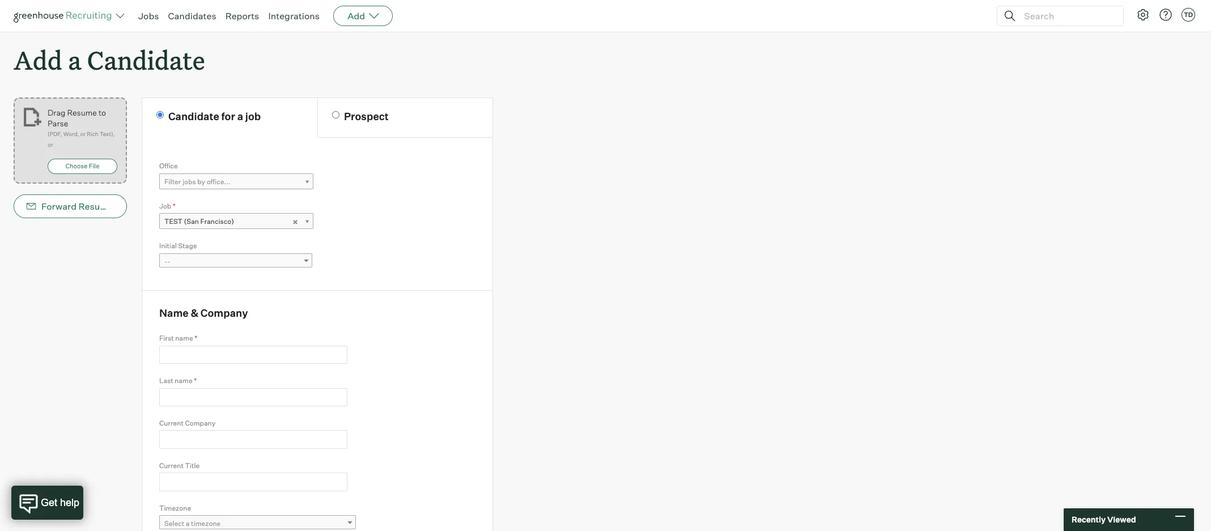 Task type: locate. For each thing, give the bounding box(es) containing it.
* down &
[[195, 334, 197, 342]]

by
[[197, 177, 205, 186]]

current down 'last'
[[159, 419, 184, 427]]

* right job
[[173, 202, 176, 210]]

candidate down jobs link
[[87, 43, 205, 77]]

resume left to
[[67, 108, 97, 117]]

name & company
[[159, 306, 248, 319]]

candidate right candidate for a job option
[[168, 110, 219, 123]]

last name *
[[159, 376, 197, 385]]

add for add a candidate
[[14, 43, 62, 77]]

resume inside drag resume to parse (pdf, word, or rich text), or
[[67, 108, 97, 117]]

1 vertical spatial add
[[14, 43, 62, 77]]

1 horizontal spatial or
[[80, 130, 86, 137]]

2 current from the top
[[159, 461, 184, 470]]

resume for drag
[[67, 108, 97, 117]]

add inside popup button
[[348, 10, 365, 22]]

add for add
[[348, 10, 365, 22]]

0 horizontal spatial add
[[14, 43, 62, 77]]

a right for
[[237, 110, 243, 123]]

--
[[164, 257, 171, 266]]

a right select
[[186, 519, 190, 528]]

current for current title
[[159, 461, 184, 470]]

or down (pdf,
[[48, 141, 53, 148]]

initial stage
[[159, 242, 197, 250]]

word,
[[63, 130, 79, 137]]

reports link
[[225, 10, 259, 22]]

timezone
[[159, 504, 191, 512]]

0 vertical spatial *
[[173, 202, 176, 210]]

test (san francisco)
[[164, 217, 234, 226]]

test
[[164, 217, 183, 226]]

viewed
[[1108, 515, 1136, 524]]

0 horizontal spatial a
[[68, 43, 81, 77]]

td
[[1184, 11, 1193, 19]]

name right 'last'
[[175, 376, 193, 385]]

Search text field
[[1021, 8, 1113, 24]]

name
[[175, 334, 193, 342], [175, 376, 193, 385]]

resume inside button
[[79, 201, 113, 212]]

current
[[159, 419, 184, 427], [159, 461, 184, 470]]

resume left via on the top left
[[79, 201, 113, 212]]

a inside select a timezone link
[[186, 519, 190, 528]]

a for candidate
[[68, 43, 81, 77]]

0 horizontal spatial or
[[48, 141, 53, 148]]

* right 'last'
[[194, 376, 197, 385]]

text),
[[100, 130, 115, 137]]

-
[[164, 257, 167, 266], [167, 257, 171, 266]]

choose file
[[66, 162, 99, 170]]

name right first
[[175, 334, 193, 342]]

name
[[159, 306, 189, 319]]

*
[[173, 202, 176, 210], [195, 334, 197, 342], [194, 376, 197, 385]]

reports
[[225, 10, 259, 22]]

2 - from the left
[[167, 257, 171, 266]]

candidates
[[168, 10, 216, 22]]

2 vertical spatial a
[[186, 519, 190, 528]]

a
[[68, 43, 81, 77], [237, 110, 243, 123], [186, 519, 190, 528]]

candidate
[[87, 43, 205, 77], [168, 110, 219, 123]]

a down greenhouse recruiting image
[[68, 43, 81, 77]]

0 vertical spatial current
[[159, 419, 184, 427]]

0 vertical spatial company
[[201, 306, 248, 319]]

first
[[159, 334, 174, 342]]

0 vertical spatial add
[[348, 10, 365, 22]]

2 horizontal spatial a
[[237, 110, 243, 123]]

1 current from the top
[[159, 419, 184, 427]]

current title
[[159, 461, 200, 470]]

office...
[[207, 177, 230, 186]]

current left "title"
[[159, 461, 184, 470]]

2 vertical spatial *
[[194, 376, 197, 385]]

1 vertical spatial *
[[195, 334, 197, 342]]

0 vertical spatial name
[[175, 334, 193, 342]]

1 horizontal spatial a
[[186, 519, 190, 528]]

test (san francisco) link
[[159, 213, 313, 230]]

1 vertical spatial name
[[175, 376, 193, 385]]

1 vertical spatial resume
[[79, 201, 113, 212]]

job *
[[159, 202, 176, 210]]

0 vertical spatial candidate
[[87, 43, 205, 77]]

company right &
[[201, 306, 248, 319]]

forward resume via email
[[41, 201, 153, 212]]

None text field
[[159, 388, 347, 406], [159, 431, 347, 449], [159, 473, 347, 491], [159, 388, 347, 406], [159, 431, 347, 449], [159, 473, 347, 491]]

1 vertical spatial current
[[159, 461, 184, 470]]

* for last name *
[[194, 376, 197, 385]]

prospect
[[344, 110, 389, 123]]

add a candidate
[[14, 43, 205, 77]]

or left rich
[[80, 130, 86, 137]]

0 vertical spatial resume
[[67, 108, 97, 117]]

select a timezone
[[164, 519, 221, 528]]

drag resume to parse (pdf, word, or rich text), or
[[48, 108, 115, 148]]

0 vertical spatial a
[[68, 43, 81, 77]]

add
[[348, 10, 365, 22], [14, 43, 62, 77]]

resume
[[67, 108, 97, 117], [79, 201, 113, 212]]

company
[[201, 306, 248, 319], [185, 419, 216, 427]]

filter jobs by office... link
[[159, 173, 313, 190]]

company up "title"
[[185, 419, 216, 427]]

or
[[80, 130, 86, 137], [48, 141, 53, 148]]

filter jobs by office...
[[164, 177, 230, 186]]

&
[[191, 306, 198, 319]]

td button
[[1182, 8, 1195, 22]]

1 horizontal spatial add
[[348, 10, 365, 22]]

None text field
[[159, 346, 347, 364]]



Task type: describe. For each thing, give the bounding box(es) containing it.
a for timezone
[[186, 519, 190, 528]]

1 vertical spatial company
[[185, 419, 216, 427]]

select
[[164, 519, 184, 528]]

select a timezone link
[[159, 515, 356, 531]]

last
[[159, 376, 173, 385]]

rich
[[87, 130, 98, 137]]

integrations
[[268, 10, 320, 22]]

Prospect radio
[[332, 111, 340, 119]]

to
[[99, 108, 106, 117]]

current company
[[159, 419, 216, 427]]

recently
[[1072, 515, 1106, 524]]

job
[[159, 202, 171, 210]]

drag
[[48, 108, 65, 117]]

forward
[[41, 201, 77, 212]]

(san
[[184, 217, 199, 226]]

configure image
[[1137, 8, 1150, 22]]

Candidate for a job radio
[[156, 111, 164, 119]]

name for first
[[175, 334, 193, 342]]

jobs link
[[138, 10, 159, 22]]

candidate for a job
[[168, 110, 261, 123]]

1 - from the left
[[164, 257, 167, 266]]

job
[[245, 110, 261, 123]]

resume for forward
[[79, 201, 113, 212]]

initial
[[159, 242, 177, 250]]

(pdf,
[[48, 130, 62, 137]]

file
[[89, 162, 99, 170]]

candidates link
[[168, 10, 216, 22]]

name for last
[[175, 376, 193, 385]]

forward resume via email button
[[14, 195, 153, 218]]

jobs
[[182, 177, 196, 186]]

timezone
[[191, 519, 221, 528]]

integrations link
[[268, 10, 320, 22]]

stage
[[178, 242, 197, 250]]

parse
[[48, 119, 68, 128]]

first name *
[[159, 334, 197, 342]]

-- link
[[159, 253, 312, 270]]

via
[[115, 201, 127, 212]]

* for first name *
[[195, 334, 197, 342]]

add button
[[333, 6, 393, 26]]

greenhouse recruiting image
[[14, 9, 116, 23]]

1 vertical spatial candidate
[[168, 110, 219, 123]]

recently viewed
[[1072, 515, 1136, 524]]

jobs
[[138, 10, 159, 22]]

title
[[185, 461, 200, 470]]

francisco)
[[200, 217, 234, 226]]

choose
[[66, 162, 87, 170]]

td button
[[1180, 6, 1198, 24]]

for
[[221, 110, 235, 123]]

0 vertical spatial or
[[80, 130, 86, 137]]

filter
[[164, 177, 181, 186]]

email
[[129, 201, 153, 212]]

1 vertical spatial a
[[237, 110, 243, 123]]

office
[[159, 162, 178, 170]]

1 vertical spatial or
[[48, 141, 53, 148]]

current for current company
[[159, 419, 184, 427]]



Task type: vqa. For each thing, say whether or not it's contained in the screenshot.
Text), on the left of the page
yes



